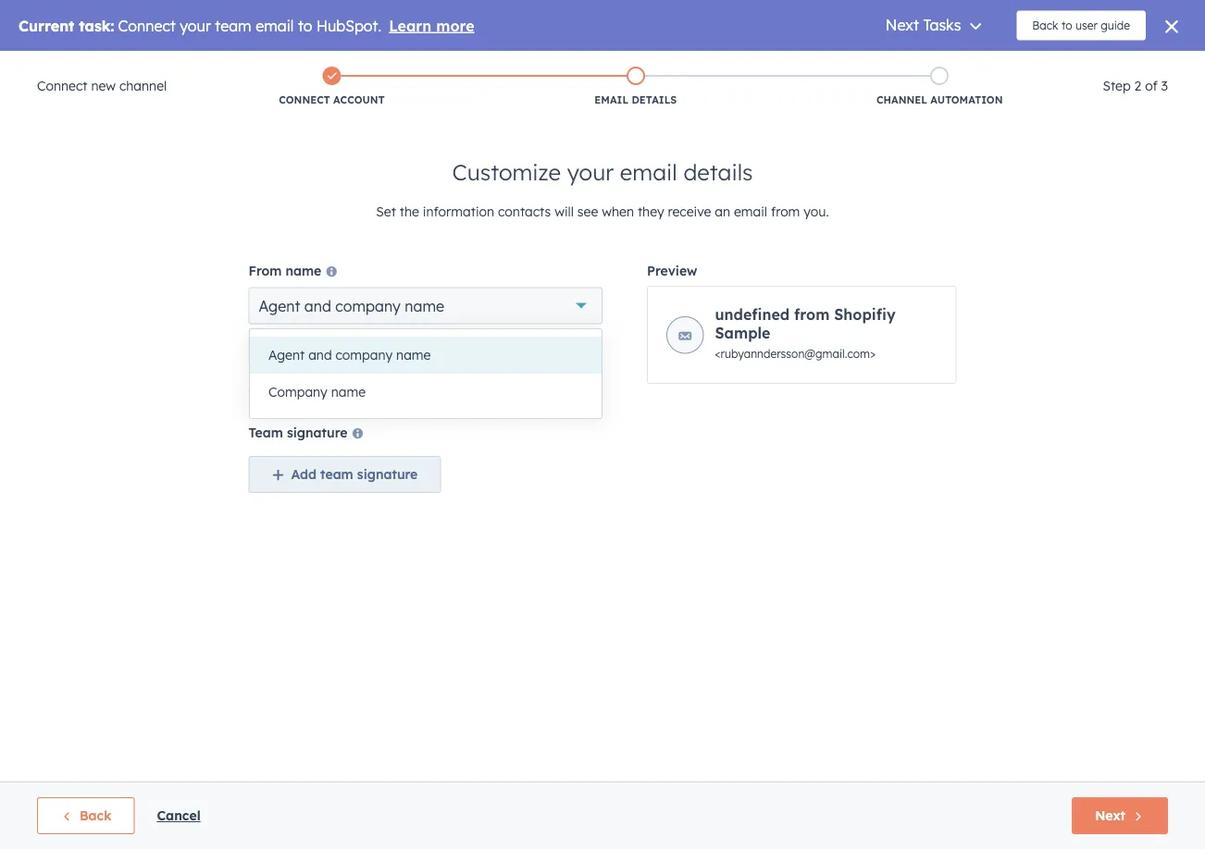 Task type: locate. For each thing, give the bounding box(es) containing it.
and
[[304, 297, 331, 315], [308, 347, 332, 363]]

signature
[[287, 425, 348, 441], [357, 467, 418, 483]]

shopifiy
[[834, 306, 896, 324]]

1 horizontal spatial email
[[734, 204, 768, 220]]

1 vertical spatial company
[[336, 347, 393, 363]]

connect new channel heading
[[37, 75, 167, 97]]

information
[[423, 204, 494, 220]]

company up agent and company name button
[[335, 297, 401, 315]]

1 horizontal spatial signature
[[357, 467, 418, 483]]

details up an
[[684, 158, 753, 186]]

email up "they"
[[620, 158, 677, 186]]

agent and company name button
[[249, 287, 603, 325]]

name right from
[[286, 263, 322, 279]]

details
[[632, 94, 677, 106], [684, 158, 753, 186]]

0 vertical spatial signature
[[287, 425, 348, 441]]

connect
[[37, 78, 88, 94], [279, 94, 330, 106]]

from up company name
[[340, 342, 371, 358]]

None text field
[[378, 332, 603, 369]]

1 vertical spatial agent and company name
[[268, 347, 431, 363]]

2 company from the top
[[336, 347, 393, 363]]

add team signature button
[[249, 456, 441, 493]]

email right an
[[734, 204, 768, 220]]

0 horizontal spatial connect
[[37, 78, 88, 94]]

you.
[[804, 204, 829, 220]]

connect left 'account'
[[279, 94, 330, 106]]

0 vertical spatial email
[[620, 158, 677, 186]]

team signature
[[249, 425, 348, 441]]

0 vertical spatial details
[[632, 94, 677, 106]]

notifications image
[[1038, 59, 1054, 76]]

list
[[180, 63, 1092, 111]]

list containing connect account
[[180, 63, 1092, 111]]

details right email
[[632, 94, 677, 106]]

cancel
[[157, 808, 201, 824]]

team
[[320, 467, 353, 483]]

0 horizontal spatial signature
[[287, 425, 348, 441]]

1 vertical spatial details
[[684, 158, 753, 186]]

1 vertical spatial and
[[308, 347, 332, 363]]

agent inside button
[[268, 347, 305, 363]]

customize your email details
[[452, 158, 753, 186]]

menu item
[[1002, 51, 1028, 81]]

channel
[[119, 78, 167, 94]]

and inside dropdown button
[[304, 297, 331, 315]]

automation
[[931, 94, 1003, 106]]

list box
[[250, 330, 602, 418]]

from inside "undefined from shopifiy sample <rubyanndersson@gmail.com>"
[[794, 306, 830, 324]]

calling icon image
[[898, 58, 914, 75]]

company inside button
[[336, 347, 393, 363]]

1 vertical spatial signature
[[357, 467, 418, 483]]

upgrade link
[[864, 56, 887, 75]]

name for company name
[[331, 384, 366, 400]]

list box containing agent and company name
[[250, 330, 602, 418]]

signature right team
[[357, 467, 418, 483]]

back button
[[37, 798, 135, 835]]

customize
[[452, 158, 561, 186]]

connect for connect account
[[279, 94, 330, 106]]

upgrade image
[[867, 59, 883, 75]]

from left you.
[[771, 204, 800, 220]]

agent and company name down from name
[[259, 297, 444, 315]]

agent
[[259, 297, 300, 315], [257, 343, 290, 357], [268, 347, 305, 363]]

signature down company name
[[287, 425, 348, 441]]

self made button
[[1065, 51, 1181, 81]]

connect inside heading
[[37, 78, 88, 94]]

from up "<rubyanndersson@gmail.com>"
[[794, 306, 830, 324]]

new
[[91, 78, 116, 94]]

1 vertical spatial email
[[734, 204, 768, 220]]

details inside the email details list item
[[632, 94, 677, 106]]

and up company name
[[308, 347, 332, 363]]

company inside dropdown button
[[335, 297, 401, 315]]

company up company name
[[336, 347, 393, 363]]

set the information contacts will see when they receive an email from you.
[[376, 204, 829, 220]]

company
[[335, 297, 401, 315], [336, 347, 393, 363]]

0 horizontal spatial email
[[620, 158, 677, 186]]

0 vertical spatial and
[[304, 297, 331, 315]]

agent and company name up company name
[[268, 347, 431, 363]]

they
[[638, 204, 664, 220]]

undefined from shopifiy sample <rubyanndersson@gmail.com>
[[715, 306, 896, 361]]

0 horizontal spatial details
[[632, 94, 677, 106]]

name
[[286, 263, 322, 279], [405, 297, 444, 315], [293, 343, 324, 357], [396, 347, 431, 363], [331, 384, 366, 400]]

help image
[[976, 59, 992, 76]]

connect account completed list item
[[180, 63, 484, 111]]

receive
[[668, 204, 711, 220]]

and down from name
[[304, 297, 331, 315]]

contacts
[[498, 204, 551, 220]]

from
[[771, 204, 800, 220], [794, 306, 830, 324], [340, 342, 371, 358]]

channel
[[877, 94, 928, 106]]

0 vertical spatial company
[[335, 297, 401, 315]]

self made
[[1097, 58, 1154, 73]]

will
[[555, 204, 574, 220]]

connect down hubspot link
[[37, 78, 88, 94]]

connect inside "list item"
[[279, 94, 330, 106]]

email
[[595, 94, 629, 106]]

1 company from the top
[[335, 297, 401, 315]]

name up company name
[[293, 343, 324, 357]]

<rubyanndersson@gmail.com>
[[715, 347, 876, 361]]

company name
[[268, 384, 366, 400]]

0 vertical spatial from
[[771, 204, 800, 220]]

2
[[1135, 78, 1142, 94]]

name right company
[[331, 384, 366, 400]]

channel automation
[[877, 94, 1003, 106]]

set
[[376, 204, 396, 220]]

sample
[[715, 324, 771, 343]]

name up agent and company name button
[[405, 297, 444, 315]]

1 horizontal spatial connect
[[279, 94, 330, 106]]

team
[[249, 425, 283, 441]]

hubspot link
[[22, 55, 69, 77]]

1 vertical spatial from
[[794, 306, 830, 324]]

email
[[620, 158, 677, 186], [734, 204, 768, 220]]

account
[[333, 94, 385, 106]]

agent and company name
[[259, 297, 444, 315], [268, 347, 431, 363]]

0 vertical spatial agent and company name
[[259, 297, 444, 315]]

2 vertical spatial from
[[340, 342, 371, 358]]



Task type: vqa. For each thing, say whether or not it's contained in the screenshot.
'commerce' menu
no



Task type: describe. For each thing, give the bounding box(es) containing it.
self
[[1097, 58, 1118, 73]]

made
[[1122, 58, 1154, 73]]

connect for connect new channel
[[37, 78, 88, 94]]

from
[[249, 263, 282, 279]]

and inside button
[[308, 347, 332, 363]]

next button
[[1072, 798, 1168, 835]]

agent inside dropdown button
[[259, 297, 300, 315]]

company
[[268, 384, 328, 400]]

cancel button
[[157, 805, 201, 828]]

name up company name button
[[396, 347, 431, 363]]

agent and company name button
[[250, 337, 602, 374]]

connect account
[[279, 94, 385, 106]]

step
[[1103, 78, 1131, 94]]

next
[[1095, 808, 1126, 824]]

notifications button
[[1030, 51, 1062, 81]]

connect new channel
[[37, 78, 167, 94]]

signature inside 'button'
[[357, 467, 418, 483]]

from name
[[249, 263, 322, 279]]

your
[[567, 158, 614, 186]]

name inside dropdown button
[[405, 297, 444, 315]]

help button
[[968, 51, 1000, 81]]

hubspot image
[[33, 55, 56, 77]]

agent and company name inside button
[[268, 347, 431, 363]]

add team signature
[[291, 467, 418, 483]]

3
[[1162, 78, 1168, 94]]

name for agent name
[[293, 343, 324, 357]]

email details
[[595, 94, 677, 106]]

channel automation list item
[[788, 63, 1092, 111]]

the
[[400, 204, 419, 220]]

step 2 of 3
[[1103, 78, 1168, 94]]

agent name
[[257, 343, 324, 357]]

company name button
[[250, 374, 602, 411]]

add
[[291, 467, 317, 483]]

when
[[602, 204, 634, 220]]

an
[[715, 204, 731, 220]]

undefined
[[715, 306, 790, 324]]

see
[[578, 204, 598, 220]]

of
[[1145, 78, 1158, 94]]

agent and company name inside dropdown button
[[259, 297, 444, 315]]

marketplaces image
[[937, 59, 953, 76]]

name for from name
[[286, 263, 322, 279]]

preview
[[647, 263, 698, 279]]

back
[[80, 808, 111, 824]]

calling icon button
[[890, 53, 922, 78]]

email details list item
[[484, 63, 788, 111]]

marketplaces button
[[926, 51, 964, 81]]

1 horizontal spatial details
[[684, 158, 753, 186]]

self made menu
[[862, 51, 1183, 81]]

Search HubSpot search field
[[945, 90, 1172, 121]]

ruby anderson image
[[1076, 57, 1093, 74]]



